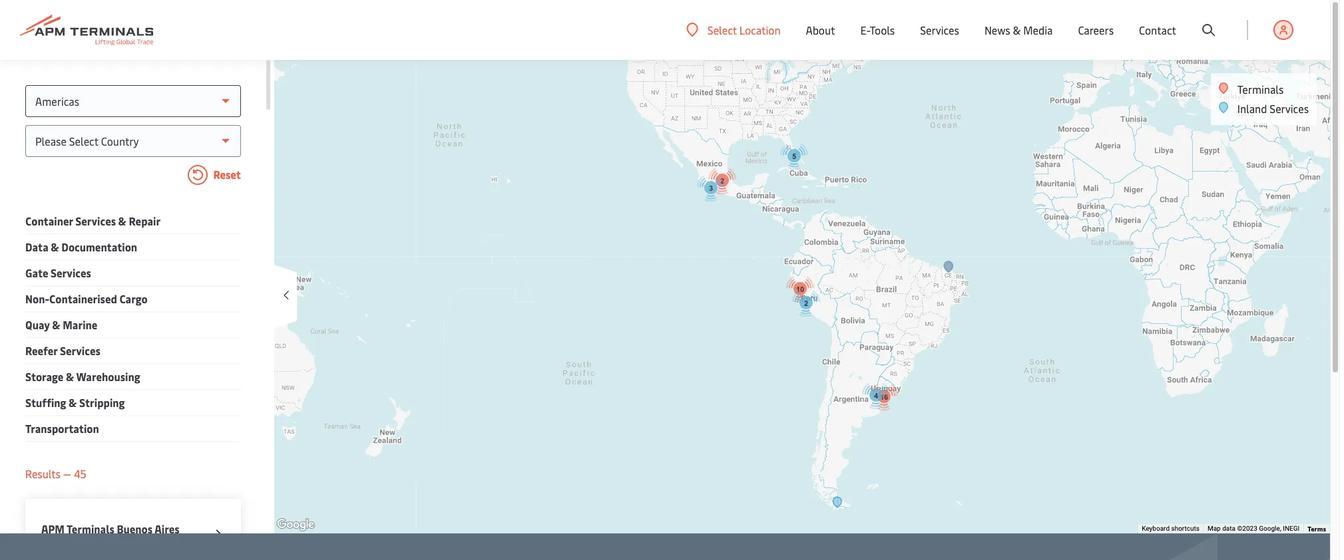 Task type: describe. For each thing, give the bounding box(es) containing it.
documentation
[[61, 240, 137, 254]]

0 horizontal spatial 2
[[720, 177, 725, 185]]

container services & repair button
[[25, 212, 161, 230]]

services for reefer services
[[60, 344, 100, 358]]

& for warehousing
[[66, 370, 74, 384]]

inland
[[1238, 101, 1267, 116]]

careers
[[1078, 23, 1114, 37]]

stuffing
[[25, 396, 66, 410]]

services for container services & repair
[[75, 214, 116, 228]]

select location
[[708, 22, 781, 37]]

about
[[806, 23, 835, 37]]

data
[[1223, 525, 1236, 533]]

keyboard shortcuts button
[[1142, 525, 1200, 534]]

10
[[796, 286, 804, 294]]

marine
[[63, 318, 97, 332]]

terms link
[[1308, 525, 1326, 534]]

transportation button
[[25, 420, 99, 438]]

1 vertical spatial terminals
[[67, 522, 114, 537]]

apm
[[41, 522, 65, 537]]

gate services button
[[25, 264, 91, 282]]

map
[[1208, 525, 1221, 533]]

select location button
[[686, 22, 781, 37]]

cargo
[[120, 292, 148, 306]]

e-
[[861, 23, 870, 37]]

3
[[709, 184, 713, 192]]

news & media button
[[985, 0, 1053, 60]]

data & documentation
[[25, 240, 137, 254]]

services for gate services
[[51, 266, 91, 280]]

quay
[[25, 318, 50, 332]]

inland services
[[1238, 101, 1309, 116]]

services for inland services
[[1270, 101, 1309, 116]]

contact
[[1139, 23, 1177, 37]]

keyboard
[[1142, 525, 1170, 533]]

non-containerised cargo button
[[25, 290, 148, 308]]

storage & warehousing button
[[25, 368, 140, 386]]

services button
[[920, 0, 959, 60]]

& for documentation
[[51, 240, 59, 254]]

4
[[874, 392, 878, 400]]

terms
[[1308, 525, 1326, 534]]

gate services
[[25, 266, 91, 280]]

e-tools button
[[861, 0, 895, 60]]

news & media
[[985, 23, 1053, 37]]

aires
[[155, 522, 180, 537]]

results — 45
[[25, 467, 86, 481]]

stuffing & stripping button
[[25, 394, 125, 412]]

container services & repair
[[25, 214, 161, 228]]

data & documentation button
[[25, 238, 137, 256]]



Task type: vqa. For each thing, say whether or not it's contained in the screenshot.
STORAGE & WAREHOUSING
yes



Task type: locate. For each thing, give the bounding box(es) containing it.
google image
[[274, 517, 318, 534]]

2 down 10
[[804, 300, 808, 308]]

contact button
[[1139, 0, 1177, 60]]

shortcuts
[[1172, 525, 1200, 533]]

2 right 3
[[720, 177, 725, 185]]

services right inland on the right top
[[1270, 101, 1309, 116]]

terminals right apm on the left of the page
[[67, 522, 114, 537]]

& for stripping
[[69, 396, 77, 410]]

inegi
[[1283, 525, 1300, 533]]

16
[[880, 394, 888, 402]]

& right news
[[1013, 23, 1021, 37]]

2
[[720, 177, 725, 185], [804, 300, 808, 308]]

stripping
[[79, 396, 125, 410]]

©2023
[[1238, 525, 1258, 533]]

1 vertical spatial 2
[[804, 300, 808, 308]]

terminals
[[1238, 82, 1284, 97], [67, 522, 114, 537]]

transportation
[[25, 422, 99, 436]]

gate
[[25, 266, 48, 280]]

—
[[63, 467, 71, 481]]

apm terminals buenos aires
[[41, 522, 180, 537]]

about button
[[806, 0, 835, 60]]

terminals up inland on the right top
[[1238, 82, 1284, 97]]

& right data at the top left of page
[[51, 240, 59, 254]]

0 vertical spatial terminals
[[1238, 82, 1284, 97]]

& for marine
[[52, 318, 60, 332]]

0 vertical spatial 2
[[720, 177, 725, 185]]

services up documentation
[[75, 214, 116, 228]]

non-containerised cargo
[[25, 292, 148, 306]]

results
[[25, 467, 61, 481]]

google,
[[1259, 525, 1282, 533]]

&
[[1013, 23, 1021, 37], [118, 214, 126, 228], [51, 240, 59, 254], [52, 318, 60, 332], [66, 370, 74, 384], [69, 396, 77, 410]]

map data ©2023 google, inegi
[[1208, 525, 1300, 533]]

media
[[1024, 23, 1053, 37]]

reset button
[[25, 165, 241, 188]]

0 horizontal spatial terminals
[[67, 522, 114, 537]]

45
[[74, 467, 86, 481]]

& right stuffing
[[69, 396, 77, 410]]

tools
[[870, 23, 895, 37]]

services inside button
[[60, 344, 100, 358]]

select
[[708, 22, 737, 37]]

data
[[25, 240, 48, 254]]

5
[[792, 152, 796, 160]]

1 horizontal spatial terminals
[[1238, 82, 1284, 97]]

services right tools
[[920, 23, 959, 37]]

map region
[[246, 0, 1340, 561]]

services inside 'button'
[[51, 266, 91, 280]]

containerised
[[49, 292, 117, 306]]

& right storage
[[66, 370, 74, 384]]

reefer services button
[[25, 342, 100, 360]]

services
[[920, 23, 959, 37], [1270, 101, 1309, 116], [75, 214, 116, 228], [51, 266, 91, 280], [60, 344, 100, 358]]

storage & warehousing
[[25, 370, 140, 384]]

keyboard shortcuts
[[1142, 525, 1200, 533]]

location
[[740, 22, 781, 37]]

reefer services
[[25, 344, 100, 358]]

reset
[[211, 167, 241, 182]]

quay & marine
[[25, 318, 97, 332]]

& left repair
[[118, 214, 126, 228]]

& inside dropdown button
[[1013, 23, 1021, 37]]

services down marine
[[60, 344, 100, 358]]

news
[[985, 23, 1011, 37]]

stuffing & stripping
[[25, 396, 125, 410]]

repair
[[129, 214, 161, 228]]

1 horizontal spatial 2
[[804, 300, 808, 308]]

quay & marine button
[[25, 316, 97, 334]]

e-tools
[[861, 23, 895, 37]]

& right quay
[[52, 318, 60, 332]]

reefer
[[25, 344, 58, 358]]

services inside button
[[75, 214, 116, 228]]

storage
[[25, 370, 64, 384]]

& for media
[[1013, 23, 1021, 37]]

services down 'data & documentation' 'button'
[[51, 266, 91, 280]]

warehousing
[[76, 370, 140, 384]]

non-
[[25, 292, 49, 306]]

apm terminals buenos aires link
[[25, 499, 241, 561]]

careers button
[[1078, 0, 1114, 60]]

buenos
[[117, 522, 153, 537]]

container
[[25, 214, 73, 228]]



